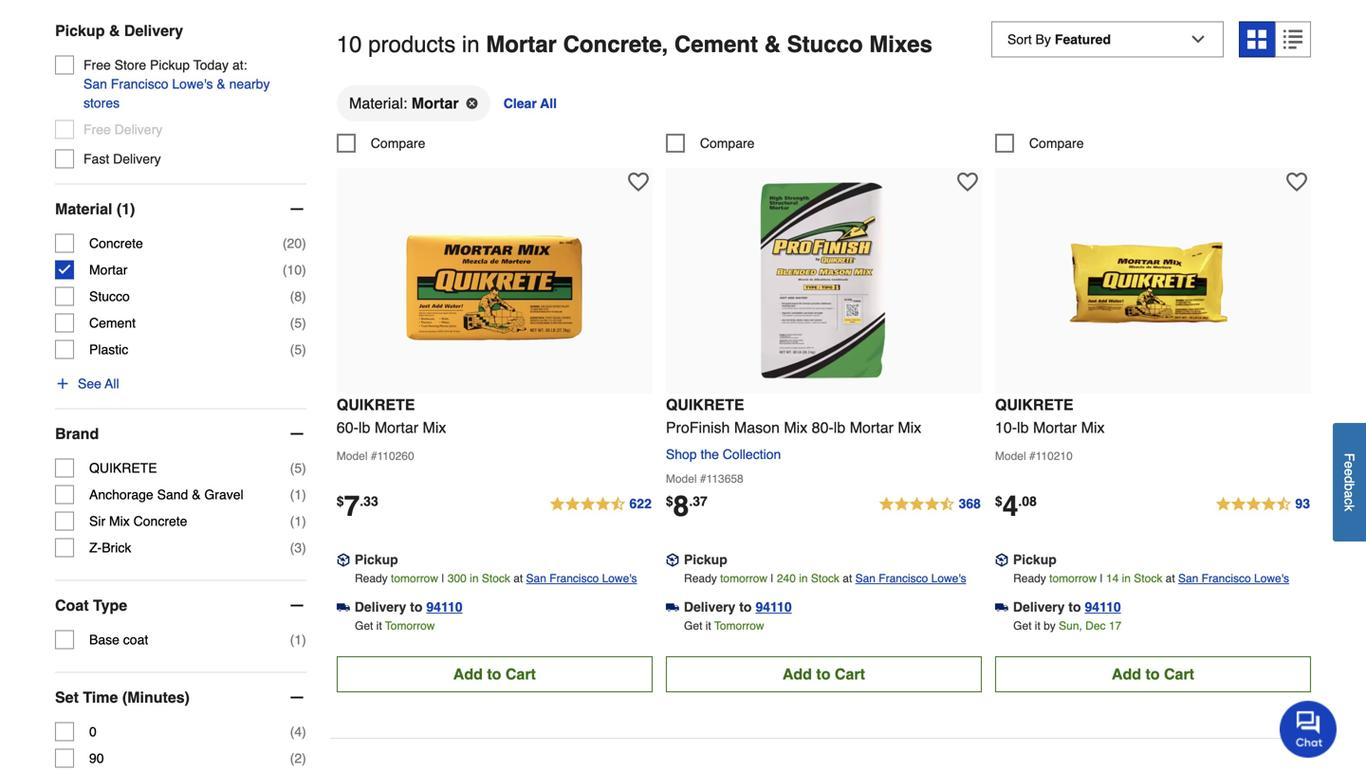 Task type: vqa. For each thing, say whether or not it's contained in the screenshot.


Task type: describe. For each thing, give the bounding box(es) containing it.
$ for 7
[[337, 494, 344, 509]]

10-
[[996, 419, 1018, 437]]

ready tomorrow | 240 in stock at san francisco lowe's
[[684, 572, 967, 586]]

francisco for ready tomorrow | 240 in stock at san francisco lowe's
[[879, 572, 929, 586]]

.08
[[1019, 494, 1037, 509]]

fast delivery
[[84, 151, 161, 166]]

model # 110210
[[996, 450, 1073, 463]]

quikrete 10-lb mortar mix image
[[1049, 178, 1258, 386]]

get for ready tomorrow | 300 in stock at san francisco lowe's
[[355, 620, 373, 633]]

20
[[287, 236, 302, 251]]

0
[[89, 725, 97, 740]]

lb for 60-
[[359, 419, 371, 437]]

( 8 )
[[290, 289, 306, 304]]

model for 60-
[[337, 450, 368, 463]]

minus image for material
[[287, 200, 306, 219]]

.37
[[689, 494, 708, 509]]

) for anchorage sand & gravel
[[302, 487, 306, 502]]

quikrete for 60-
[[337, 396, 415, 414]]

622 button
[[549, 494, 653, 516]]

compare for 3006119 element
[[1030, 136, 1084, 151]]

quikrete for profinish
[[666, 396, 745, 414]]

( 3 )
[[290, 540, 306, 556]]

2 heart outline image from the left
[[958, 172, 979, 193]]

mason
[[735, 419, 780, 437]]

1 vertical spatial 10
[[287, 262, 302, 277]]

1 for concrete
[[295, 514, 302, 529]]

240
[[777, 572, 796, 586]]

f e e d b a c k button
[[1334, 423, 1367, 542]]

4 for ( 4 )
[[295, 725, 302, 740]]

at for 14
[[1166, 572, 1176, 586]]

get it tomorrow for ready tomorrow | 300 in stock at san francisco lowe's
[[355, 620, 435, 633]]

) for sir mix concrete
[[302, 514, 306, 529]]

see all button
[[55, 374, 119, 393]]

1 vertical spatial concrete
[[134, 514, 187, 529]]

francisco inside san francisco lowe's & nearby stores
[[111, 76, 168, 91]]

.33
[[360, 494, 378, 509]]

get for ready tomorrow | 14 in stock at san francisco lowe's
[[1014, 620, 1032, 633]]

# for 10-
[[1030, 450, 1036, 463]]

300
[[448, 572, 467, 586]]

1 horizontal spatial stucco
[[787, 31, 863, 57]]

(minutes)
[[122, 689, 190, 707]]

mortar inside quikrete 10-lb mortar mix
[[1034, 419, 1078, 437]]

sir mix concrete
[[89, 514, 187, 529]]

mortar left close circle filled image
[[412, 95, 459, 112]]

1 add from the left
[[454, 666, 483, 684]]

today
[[193, 57, 229, 72]]

5 for quikrete
[[295, 461, 302, 476]]

0 vertical spatial concrete
[[89, 236, 143, 251]]

b
[[1343, 484, 1358, 491]]

quikrete 60-lb mortar mix
[[337, 396, 446, 437]]

mixes
[[870, 31, 933, 57]]

plus image
[[55, 376, 70, 391]]

pickup up san francisco lowe's & nearby stores
[[150, 57, 190, 72]]

material
[[55, 200, 112, 218]]

( for 90
[[290, 751, 295, 766]]

stores
[[84, 95, 120, 110]]

delivery to 94110 for 240
[[684, 600, 792, 615]]

113658
[[707, 473, 744, 486]]

free store pickup today at:
[[84, 57, 247, 72]]

lowe's for ready tomorrow | 14 in stock at san francisco lowe's
[[1255, 572, 1290, 586]]

14
[[1107, 572, 1119, 586]]

delivery to 94110 for 300
[[355, 600, 463, 615]]

san francisco lowe's & nearby stores
[[84, 76, 270, 110]]

2 add to cart button from the left
[[666, 657, 982, 693]]

fast
[[84, 151, 109, 166]]

clear all
[[504, 96, 557, 111]]

( 1 ) for &
[[290, 487, 306, 502]]

( 5 ) for quikrete
[[290, 461, 306, 476]]

coat
[[123, 632, 148, 648]]

quikrete 10-lb mortar mix
[[996, 396, 1105, 437]]

set
[[55, 689, 79, 707]]

all for see all
[[105, 376, 119, 391]]

| for 300
[[442, 572, 445, 586]]

material: mortar
[[349, 95, 459, 112]]

) for z-brick
[[302, 540, 306, 556]]

1 for &
[[295, 487, 302, 502]]

) for 90
[[302, 751, 306, 766]]

$ for 4
[[996, 494, 1003, 509]]

mix right sir
[[109, 514, 130, 529]]

2 add from the left
[[783, 666, 812, 684]]

lowe's for ready tomorrow | 300 in stock at san francisco lowe's
[[602, 572, 637, 586]]

set time (minutes) button
[[55, 673, 306, 723]]

in for ready tomorrow | 14 in stock at san francisco lowe's
[[1123, 572, 1131, 586]]

1 add to cart from the left
[[454, 666, 536, 684]]

( 5 ) for cement
[[290, 315, 306, 331]]

a
[[1343, 491, 1358, 498]]

sand
[[157, 487, 188, 502]]

f e e d b a c k
[[1343, 453, 1358, 512]]

it for ready tomorrow | 300 in stock at san francisco lowe's
[[377, 620, 382, 633]]

material:
[[349, 95, 408, 112]]

minus image for brand
[[287, 425, 306, 444]]

base
[[89, 632, 120, 648]]

2 cart from the left
[[835, 666, 866, 684]]

8 for ( 8 )
[[295, 289, 302, 304]]

mortar inside the quikrete 60-lb mortar mix
[[375, 419, 419, 437]]

coat type
[[55, 597, 127, 614]]

pickup up stores
[[55, 22, 105, 39]]

368
[[959, 497, 981, 512]]

3 1 from the top
[[295, 632, 302, 648]]

material (1)
[[55, 200, 135, 218]]

8 for $ 8 .37
[[674, 490, 689, 523]]

truck filled image for get it by
[[996, 601, 1009, 614]]

( for plastic
[[290, 342, 295, 357]]

3 cart from the left
[[1165, 666, 1195, 684]]

set time (minutes)
[[55, 689, 190, 707]]

quikrete profinish mason mix 80-lb mortar mix
[[666, 396, 922, 437]]

compare for the 3006083 element
[[371, 136, 426, 151]]

san inside san francisco lowe's & nearby stores
[[84, 76, 107, 91]]

94110 for 240
[[756, 600, 792, 615]]

ready tomorrow | 300 in stock at san francisco lowe's
[[355, 572, 637, 586]]

tomorrow for 240
[[721, 572, 768, 586]]

model for 10-
[[996, 450, 1027, 463]]

4.5 stars image for 4
[[1215, 494, 1312, 516]]

ready for ready tomorrow | 300 in stock at san francisco lowe's
[[355, 572, 388, 586]]

94110 for 300
[[427, 600, 463, 615]]

ready for ready tomorrow | 240 in stock at san francisco lowe's
[[684, 572, 717, 586]]

d
[[1343, 476, 1358, 484]]

model # 113658
[[666, 473, 744, 486]]

3 heart outline image from the left
[[1287, 172, 1308, 193]]

( 20 )
[[283, 236, 306, 251]]

) for quikrete
[[302, 461, 306, 476]]

80-
[[812, 419, 834, 437]]

at:
[[233, 57, 247, 72]]

free for free store pickup today at:
[[84, 57, 111, 72]]

z-brick
[[89, 540, 131, 556]]

nearby
[[229, 76, 270, 91]]

2 e from the top
[[1343, 469, 1358, 476]]

3 add to cart from the left
[[1112, 666, 1195, 684]]

1 horizontal spatial cement
[[675, 31, 758, 57]]

san francisco lowe's & nearby stores button
[[84, 74, 306, 112]]

stock for 300
[[482, 572, 511, 586]]

94110 button for 240
[[756, 598, 792, 617]]

3 add to cart button from the left
[[996, 657, 1312, 693]]

pickup for ready tomorrow | 300 in stock at san francisco lowe's
[[355, 553, 398, 568]]

collection
[[723, 447, 781, 462]]

base coat
[[89, 632, 148, 648]]

by
[[1044, 620, 1056, 633]]

( 10 )
[[283, 262, 306, 277]]

94110 for 14
[[1085, 600, 1122, 615]]

1 e from the top
[[1343, 461, 1358, 469]]

plastic
[[89, 342, 128, 357]]

coat
[[55, 597, 89, 614]]

pickup image for ready tomorrow | 240 in stock at san francisco lowe's
[[666, 554, 680, 567]]

compare for 3026898 "element"
[[700, 136, 755, 151]]

time
[[83, 689, 118, 707]]

1 cart from the left
[[506, 666, 536, 684]]

$ 4 .08
[[996, 490, 1037, 523]]

pickup for ready tomorrow | 240 in stock at san francisco lowe's
[[684, 553, 728, 568]]

ready tomorrow | 14 in stock at san francisco lowe's
[[1014, 572, 1290, 586]]

10 products in mortar concrete, cement & stucco mixes
[[337, 31, 933, 57]]

2 add to cart from the left
[[783, 666, 866, 684]]

profinish
[[666, 419, 730, 437]]

products
[[368, 31, 456, 57]]

5 for plastic
[[295, 342, 302, 357]]

93 button
[[1215, 494, 1312, 516]]

( for z-brick
[[290, 540, 295, 556]]

f
[[1343, 453, 1358, 461]]

lowe's for ready tomorrow | 240 in stock at san francisco lowe's
[[932, 572, 967, 586]]

1 heart outline image from the left
[[628, 172, 649, 193]]

| for 14
[[1101, 572, 1104, 586]]

in right the products
[[462, 31, 480, 57]]

| for 240
[[771, 572, 774, 586]]

2
[[295, 751, 302, 766]]

) for stucco
[[302, 289, 306, 304]]

110210
[[1036, 450, 1073, 463]]

( for base coat
[[290, 632, 295, 648]]

( for stucco
[[290, 289, 295, 304]]

( for quikrete
[[290, 461, 295, 476]]

60-
[[337, 419, 359, 437]]

get it tomorrow for ready tomorrow | 240 in stock at san francisco lowe's
[[684, 620, 765, 633]]

anchorage sand & gravel
[[89, 487, 244, 502]]

minus image for coat type
[[287, 596, 306, 615]]

( for sir mix concrete
[[290, 514, 295, 529]]

1 horizontal spatial model
[[666, 473, 697, 486]]

concrete,
[[563, 31, 669, 57]]

( for anchorage sand & gravel
[[290, 487, 295, 502]]

see
[[78, 376, 101, 391]]

list box containing material:
[[337, 85, 1312, 134]]

) for cement
[[302, 315, 306, 331]]

get it by sun, dec 17
[[1014, 620, 1122, 633]]



Task type: locate. For each thing, give the bounding box(es) containing it.
&
[[109, 22, 120, 39], [765, 31, 781, 57], [217, 76, 226, 91], [192, 487, 201, 502]]

3 ready from the left
[[1014, 572, 1047, 586]]

2 compare from the left
[[700, 136, 755, 151]]

francisco
[[111, 76, 168, 91], [550, 572, 599, 586], [879, 572, 929, 586], [1202, 572, 1252, 586]]

2 tomorrow from the left
[[715, 620, 765, 633]]

$ 8 .37
[[666, 490, 708, 523]]

2 horizontal spatial tomorrow
[[1050, 572, 1097, 586]]

2 truck filled image from the left
[[996, 601, 1009, 614]]

1 vertical spatial cement
[[89, 315, 136, 331]]

2 vertical spatial ( 1 )
[[290, 632, 306, 648]]

17
[[1109, 620, 1122, 633]]

stock for 14
[[1135, 572, 1163, 586]]

2 horizontal spatial cart
[[1165, 666, 1195, 684]]

1 horizontal spatial tomorrow
[[721, 572, 768, 586]]

c
[[1343, 498, 1358, 505]]

0 vertical spatial 4
[[1003, 490, 1019, 523]]

2 horizontal spatial $
[[996, 494, 1003, 509]]

pickup image
[[666, 554, 680, 567], [996, 554, 1009, 567]]

1 get it tomorrow from the left
[[355, 620, 435, 633]]

2 $ from the left
[[666, 494, 674, 509]]

1 it from the left
[[377, 620, 382, 633]]

1 horizontal spatial 4.5 stars image
[[879, 494, 982, 516]]

0 vertical spatial all
[[541, 96, 557, 111]]

0 horizontal spatial 94110
[[427, 600, 463, 615]]

622
[[630, 497, 652, 512]]

3 $ from the left
[[996, 494, 1003, 509]]

clear all button
[[502, 85, 559, 123]]

pickup image down the actual price $4.08 element
[[996, 554, 1009, 567]]

pickup down the actual price $4.08 element
[[1014, 553, 1057, 568]]

0 horizontal spatial 8
[[295, 289, 302, 304]]

# down quikrete 10-lb mortar mix
[[1030, 450, 1036, 463]]

3 delivery to 94110 from the left
[[1014, 600, 1122, 615]]

0 horizontal spatial at
[[514, 572, 523, 586]]

#
[[371, 450, 377, 463], [1030, 450, 1036, 463], [700, 473, 707, 486]]

2 horizontal spatial stock
[[1135, 572, 1163, 586]]

francisco down 368 'button'
[[879, 572, 929, 586]]

0 vertical spatial 5
[[295, 315, 302, 331]]

1 vertical spatial ( 5 )
[[290, 342, 306, 357]]

lb inside quikrete 10-lb mortar mix
[[1018, 419, 1029, 437]]

list view image
[[1284, 30, 1303, 49]]

1
[[295, 487, 302, 502], [295, 514, 302, 529], [295, 632, 302, 648]]

1 horizontal spatial stock
[[812, 572, 840, 586]]

2 horizontal spatial ready
[[1014, 572, 1047, 586]]

mortar inside quikrete profinish mason mix 80-lb mortar mix
[[850, 419, 894, 437]]

7 ) from the top
[[302, 487, 306, 502]]

& inside san francisco lowe's & nearby stores
[[217, 76, 226, 91]]

10
[[337, 31, 362, 57], [287, 262, 302, 277]]

free
[[84, 57, 111, 72], [84, 122, 111, 137]]

2 ( 1 ) from the top
[[290, 514, 306, 529]]

at
[[514, 572, 523, 586], [843, 572, 853, 586], [1166, 572, 1176, 586]]

tomorrow left 240
[[721, 572, 768, 586]]

0 vertical spatial 10
[[337, 31, 362, 57]]

2 vertical spatial minus image
[[287, 596, 306, 615]]

compare inside 3026898 "element"
[[700, 136, 755, 151]]

1 5 from the top
[[295, 315, 302, 331]]

1 san francisco lowe's button from the left
[[526, 570, 637, 589]]

4.5 stars image for 8
[[879, 494, 982, 516]]

1 truck filled image from the left
[[666, 601, 680, 614]]

get
[[355, 620, 373, 633], [684, 620, 703, 633], [1014, 620, 1032, 633]]

0 vertical spatial ( 5 )
[[290, 315, 306, 331]]

quikrete up 10- at right bottom
[[996, 396, 1074, 414]]

0 horizontal spatial add
[[454, 666, 483, 684]]

4.5 stars image left actual price $8.37 element
[[549, 494, 653, 516]]

2 horizontal spatial 94110 button
[[1085, 598, 1122, 617]]

the
[[701, 447, 719, 462]]

add
[[454, 666, 483, 684], [783, 666, 812, 684], [1112, 666, 1142, 684]]

4.5 stars image containing 622
[[549, 494, 653, 516]]

mix right 60-
[[423, 419, 446, 437]]

actual price $8.37 element
[[666, 490, 708, 523]]

( 1 ) up 3 on the left of page
[[290, 514, 306, 529]]

) for base coat
[[302, 632, 306, 648]]

2 delivery to 94110 from the left
[[684, 600, 792, 615]]

0 horizontal spatial get
[[355, 620, 373, 633]]

)
[[302, 236, 306, 251], [302, 262, 306, 277], [302, 289, 306, 304], [302, 315, 306, 331], [302, 342, 306, 357], [302, 461, 306, 476], [302, 487, 306, 502], [302, 514, 306, 529], [302, 540, 306, 556], [302, 632, 306, 648], [302, 725, 306, 740], [302, 751, 306, 766]]

concrete
[[89, 236, 143, 251], [134, 514, 187, 529]]

shop
[[666, 447, 697, 462]]

2 horizontal spatial heart outline image
[[1287, 172, 1308, 193]]

sun,
[[1059, 620, 1083, 633]]

8 down model # 113658
[[674, 490, 689, 523]]

0 vertical spatial minus image
[[287, 200, 306, 219]]

heart outline image
[[628, 172, 649, 193], [958, 172, 979, 193], [1287, 172, 1308, 193]]

0 horizontal spatial stock
[[482, 572, 511, 586]]

san right 300 at the left of the page
[[526, 572, 547, 586]]

4.5 stars image containing 93
[[1215, 494, 1312, 516]]

free down stores
[[84, 122, 111, 137]]

ready up by
[[1014, 572, 1047, 586]]

( 1 ) up ( 3 )
[[290, 487, 306, 502]]

shop the collection
[[666, 447, 781, 462]]

5 ) from the top
[[302, 342, 306, 357]]

1 horizontal spatial delivery to 94110
[[684, 600, 792, 615]]

stucco up 'plastic'
[[89, 289, 130, 304]]

compare inside 3006119 element
[[1030, 136, 1084, 151]]

1 tomorrow from the left
[[391, 572, 439, 586]]

4 up the 2
[[295, 725, 302, 740]]

10 down ( 20 )
[[287, 262, 302, 277]]

lowe's down 368 'button'
[[932, 572, 967, 586]]

francisco for ready tomorrow | 14 in stock at san francisco lowe's
[[1202, 572, 1252, 586]]

ready for ready tomorrow | 14 in stock at san francisco lowe's
[[1014, 572, 1047, 586]]

in for ready tomorrow | 240 in stock at san francisco lowe's
[[799, 572, 808, 586]]

model down 10- at right bottom
[[996, 450, 1027, 463]]

k
[[1343, 505, 1358, 512]]

0 vertical spatial free
[[84, 57, 111, 72]]

0 horizontal spatial tomorrow
[[391, 572, 439, 586]]

3 tomorrow from the left
[[1050, 572, 1097, 586]]

san right 14 on the bottom right of the page
[[1179, 572, 1199, 586]]

5
[[295, 315, 302, 331], [295, 342, 302, 357], [295, 461, 302, 476]]

coat type button
[[55, 581, 306, 631]]

1 | from the left
[[442, 572, 445, 586]]

at for 240
[[843, 572, 853, 586]]

ready
[[355, 572, 388, 586], [684, 572, 717, 586], [1014, 572, 1047, 586]]

1 minus image from the top
[[287, 200, 306, 219]]

4 ) from the top
[[302, 315, 306, 331]]

quikrete up profinish
[[666, 396, 745, 414]]

gravel
[[204, 487, 244, 502]]

2 vertical spatial 1
[[295, 632, 302, 648]]

3 compare from the left
[[1030, 136, 1084, 151]]

$ for 8
[[666, 494, 674, 509]]

3026898 element
[[666, 134, 755, 153]]

1 horizontal spatial cart
[[835, 666, 866, 684]]

3 4.5 stars image from the left
[[1215, 494, 1312, 516]]

quikrete up 60-
[[337, 396, 415, 414]]

pickup image down actual price $8.37 element
[[666, 554, 680, 567]]

free for free delivery
[[84, 122, 111, 137]]

delivery
[[124, 22, 183, 39], [115, 122, 163, 137], [113, 151, 161, 166], [355, 600, 407, 615], [684, 600, 736, 615], [1014, 600, 1065, 615]]

1 lb from the left
[[359, 419, 371, 437]]

4.5 stars image containing 368
[[879, 494, 982, 516]]

2 horizontal spatial get
[[1014, 620, 1032, 633]]

in for ready tomorrow | 300 in stock at san francisco lowe's
[[470, 572, 479, 586]]

pickup down the $ 8 .37 at bottom
[[684, 553, 728, 568]]

1 94110 button from the left
[[427, 598, 463, 617]]

san up stores
[[84, 76, 107, 91]]

in right 300 at the left of the page
[[470, 572, 479, 586]]

minus image
[[287, 688, 306, 707]]

4 right 368
[[1003, 490, 1019, 523]]

0 horizontal spatial |
[[442, 572, 445, 586]]

san francisco lowe's button down 368 'button'
[[856, 570, 967, 589]]

94110
[[427, 600, 463, 615], [756, 600, 792, 615], [1085, 600, 1122, 615]]

all for clear all
[[541, 96, 557, 111]]

2 lb from the left
[[834, 419, 846, 437]]

1 horizontal spatial get it tomorrow
[[684, 620, 765, 633]]

$ left .08
[[996, 494, 1003, 509]]

10 ) from the top
[[302, 632, 306, 648]]

2 94110 button from the left
[[756, 598, 792, 617]]

3 lb from the left
[[1018, 419, 1029, 437]]

0 vertical spatial stucco
[[787, 31, 863, 57]]

1 horizontal spatial 94110 button
[[756, 598, 792, 617]]

free left store at the top left of the page
[[84, 57, 111, 72]]

# down the quikrete 60-lb mortar mix
[[371, 450, 377, 463]]

1 vertical spatial stucco
[[89, 289, 130, 304]]

3 94110 from the left
[[1085, 600, 1122, 615]]

1 horizontal spatial #
[[700, 473, 707, 486]]

sir
[[89, 514, 105, 529]]

( 1 ) up minus icon at the left
[[290, 632, 306, 648]]

quikrete profinish mason mix 80-lb mortar mix image
[[720, 178, 929, 386]]

delivery to 94110 down 240
[[684, 600, 792, 615]]

3 minus image from the top
[[287, 596, 306, 615]]

model down shop
[[666, 473, 697, 486]]

2 minus image from the top
[[287, 425, 306, 444]]

( 4 )
[[290, 725, 306, 740]]

5 for cement
[[295, 315, 302, 331]]

e up b
[[1343, 469, 1358, 476]]

) for concrete
[[302, 236, 306, 251]]

ready down $ 7 .33
[[355, 572, 388, 586]]

tomorrow for 300
[[391, 572, 439, 586]]

1 up minus icon at the left
[[295, 632, 302, 648]]

see all
[[78, 376, 119, 391]]

1 vertical spatial ( 1 )
[[290, 514, 306, 529]]

lb for 10-
[[1018, 419, 1029, 437]]

quikrete inside the quikrete 60-lb mortar mix
[[337, 396, 415, 414]]

san
[[84, 76, 107, 91], [526, 572, 547, 586], [856, 572, 876, 586], [1179, 572, 1199, 586]]

1 add to cart button from the left
[[337, 657, 653, 693]]

it for ready tomorrow | 240 in stock at san francisco lowe's
[[706, 620, 712, 633]]

san francisco lowe's button down 622 button
[[526, 570, 637, 589]]

lb inside the quikrete 60-lb mortar mix
[[359, 419, 371, 437]]

san for ready tomorrow | 300 in stock at san francisco lowe's
[[526, 572, 547, 586]]

lb up model # 110210
[[1018, 419, 1029, 437]]

mortar up 110210
[[1034, 419, 1078, 437]]

san for ready tomorrow | 14 in stock at san francisco lowe's
[[1179, 572, 1199, 586]]

1 horizontal spatial lb
[[834, 419, 846, 437]]

all
[[541, 96, 557, 111], [105, 376, 119, 391]]

0 horizontal spatial truck filled image
[[666, 601, 680, 614]]

1 vertical spatial minus image
[[287, 425, 306, 444]]

pickup image for ready tomorrow | 14 in stock at san francisco lowe's
[[996, 554, 1009, 567]]

mortar up 'clear'
[[486, 31, 557, 57]]

2 horizontal spatial |
[[1101, 572, 1104, 586]]

3 ) from the top
[[302, 289, 306, 304]]

2 get it tomorrow from the left
[[684, 620, 765, 633]]

110260
[[377, 450, 414, 463]]

0 horizontal spatial 10
[[287, 262, 302, 277]]

san right 240
[[856, 572, 876, 586]]

94110 down 300 at the left of the page
[[427, 600, 463, 615]]

stucco
[[787, 31, 863, 57], [89, 289, 130, 304]]

store
[[115, 57, 146, 72]]

pickup for ready tomorrow | 14 in stock at san francisco lowe's
[[1014, 553, 1057, 568]]

4.5 stars image for 7
[[549, 494, 653, 516]]

94110 up the dec
[[1085, 600, 1122, 615]]

2 vertical spatial 5
[[295, 461, 302, 476]]

2 ready from the left
[[684, 572, 717, 586]]

quikrete 60-lb mortar mix image
[[390, 178, 599, 386]]

1 ( 1 ) from the top
[[290, 487, 306, 502]]

0 horizontal spatial cart
[[506, 666, 536, 684]]

quikrete inside quikrete 10-lb mortar mix
[[996, 396, 1074, 414]]

at right 14 on the bottom right of the page
[[1166, 572, 1176, 586]]

1 vertical spatial 5
[[295, 342, 302, 357]]

0 horizontal spatial tomorrow
[[385, 620, 435, 633]]

delivery to 94110
[[355, 600, 463, 615], [684, 600, 792, 615], [1014, 600, 1122, 615]]

$ inside the $ 8 .37
[[666, 494, 674, 509]]

2 5 from the top
[[295, 342, 302, 357]]

1 $ from the left
[[337, 494, 344, 509]]

1 stock from the left
[[482, 572, 511, 586]]

90
[[89, 751, 104, 766]]

0 horizontal spatial 94110 button
[[427, 598, 463, 617]]

6 ) from the top
[[302, 461, 306, 476]]

dec
[[1086, 620, 1106, 633]]

2 ) from the top
[[302, 262, 306, 277]]

9 ) from the top
[[302, 540, 306, 556]]

in
[[462, 31, 480, 57], [470, 572, 479, 586], [799, 572, 808, 586], [1123, 572, 1131, 586]]

2 horizontal spatial at
[[1166, 572, 1176, 586]]

2 pickup image from the left
[[996, 554, 1009, 567]]

lowe's
[[172, 76, 213, 91], [602, 572, 637, 586], [932, 572, 967, 586], [1255, 572, 1290, 586]]

# for 60-
[[371, 450, 377, 463]]

tomorrow for 240
[[715, 620, 765, 633]]

3 san francisco lowe's button from the left
[[1179, 570, 1290, 589]]

$ 7 .33
[[337, 490, 378, 523]]

actual price $7.33 element
[[337, 490, 378, 523]]

0 horizontal spatial heart outline image
[[628, 172, 649, 193]]

0 horizontal spatial compare
[[371, 136, 426, 151]]

3006083 element
[[337, 134, 426, 153]]

delivery to 94110 down 300 at the left of the page
[[355, 600, 463, 615]]

concrete down (1)
[[89, 236, 143, 251]]

compare inside the 3006083 element
[[371, 136, 426, 151]]

12 ) from the top
[[302, 751, 306, 766]]

1 horizontal spatial $
[[666, 494, 674, 509]]

2 at from the left
[[843, 572, 853, 586]]

( 5 ) for plastic
[[290, 342, 306, 357]]

pickup right pickup image
[[355, 553, 398, 568]]

model down 60-
[[337, 450, 368, 463]]

| left 240
[[771, 572, 774, 586]]

94110 button down 300 at the left of the page
[[427, 598, 463, 617]]

2 94110 from the left
[[756, 600, 792, 615]]

2 horizontal spatial delivery to 94110
[[1014, 600, 1122, 615]]

2 | from the left
[[771, 572, 774, 586]]

$ inside $ 7 .33
[[337, 494, 344, 509]]

in right 240
[[799, 572, 808, 586]]

1 at from the left
[[514, 572, 523, 586]]

94110 button down 240
[[756, 598, 792, 617]]

3 94110 button from the left
[[1085, 598, 1122, 617]]

$ left .37
[[666, 494, 674, 509]]

close circle filled image
[[467, 98, 478, 109]]

truck filled image
[[337, 601, 350, 614]]

1 horizontal spatial it
[[706, 620, 712, 633]]

lowe's inside san francisco lowe's & nearby stores
[[172, 76, 213, 91]]

1 delivery to 94110 from the left
[[355, 600, 463, 615]]

1 vertical spatial 4
[[295, 725, 302, 740]]

1 horizontal spatial 8
[[674, 490, 689, 523]]

minus image inside brand button
[[287, 425, 306, 444]]

( for 0
[[290, 725, 295, 740]]

0 horizontal spatial san francisco lowe's button
[[526, 570, 637, 589]]

1 compare from the left
[[371, 136, 426, 151]]

$ left .33
[[337, 494, 344, 509]]

truck filled image for get it
[[666, 601, 680, 614]]

0 horizontal spatial add to cart button
[[337, 657, 653, 693]]

list box
[[337, 85, 1312, 134]]

lb inside quikrete profinish mason mix 80-lb mortar mix
[[834, 419, 846, 437]]

0 horizontal spatial 4
[[295, 725, 302, 740]]

4.5 stars image left k
[[1215, 494, 1312, 516]]

tomorrow left 300 at the left of the page
[[391, 572, 439, 586]]

all right 'clear'
[[541, 96, 557, 111]]

94110 down 240
[[756, 600, 792, 615]]

cement
[[675, 31, 758, 57], [89, 315, 136, 331]]

stock right 14 on the bottom right of the page
[[1135, 572, 1163, 586]]

2 ( 5 ) from the top
[[290, 342, 306, 357]]

e up d on the right
[[1343, 461, 1358, 469]]

francisco down store at the top left of the page
[[111, 76, 168, 91]]

1 horizontal spatial san francisco lowe's button
[[856, 570, 967, 589]]

minus image inside coat type button
[[287, 596, 306, 615]]

minus image left 60-
[[287, 425, 306, 444]]

1 4.5 stars image from the left
[[549, 494, 653, 516]]

tomorrow for 14
[[1050, 572, 1097, 586]]

free delivery
[[84, 122, 163, 137]]

0 horizontal spatial cement
[[89, 315, 136, 331]]

1 horizontal spatial 4
[[1003, 490, 1019, 523]]

san francisco lowe's button
[[526, 570, 637, 589], [856, 570, 967, 589], [1179, 570, 1290, 589]]

mix inside quikrete 10-lb mortar mix
[[1082, 419, 1105, 437]]

2 horizontal spatial add to cart
[[1112, 666, 1195, 684]]

francisco down 93 button
[[1202, 572, 1252, 586]]

( for mortar
[[283, 262, 287, 277]]

2 horizontal spatial 4.5 stars image
[[1215, 494, 1312, 516]]

1 up 3 on the left of page
[[295, 514, 302, 529]]

( 2 )
[[290, 751, 306, 766]]

2 horizontal spatial model
[[996, 450, 1027, 463]]

2 vertical spatial ( 5 )
[[290, 461, 306, 476]]

( for cement
[[290, 315, 295, 331]]

1 ( 5 ) from the top
[[290, 315, 306, 331]]

0 horizontal spatial pickup image
[[666, 554, 680, 567]]

mortar up 110260
[[375, 419, 419, 437]]

0 horizontal spatial stucco
[[89, 289, 130, 304]]

11 ) from the top
[[302, 725, 306, 740]]

1 1 from the top
[[295, 487, 302, 502]]

quikrete for 10-
[[996, 396, 1074, 414]]

1 pickup image from the left
[[666, 554, 680, 567]]

| left 14 on the bottom right of the page
[[1101, 572, 1104, 586]]

francisco for ready tomorrow | 300 in stock at san francisco lowe's
[[550, 572, 599, 586]]

francisco down 622 button
[[550, 572, 599, 586]]

1 ready from the left
[[355, 572, 388, 586]]

0 vertical spatial 1
[[295, 487, 302, 502]]

san francisco lowe's button for ready tomorrow | 240 in stock at san francisco lowe's
[[856, 570, 967, 589]]

1 horizontal spatial |
[[771, 572, 774, 586]]

4.5 stars image
[[549, 494, 653, 516], [879, 494, 982, 516], [1215, 494, 1312, 516]]

1 horizontal spatial 10
[[337, 31, 362, 57]]

lowe's down 93 button
[[1255, 572, 1290, 586]]

lb
[[359, 419, 371, 437], [834, 419, 846, 437], [1018, 419, 1029, 437]]

tomorrow left 14 on the bottom right of the page
[[1050, 572, 1097, 586]]

2 it from the left
[[706, 620, 712, 633]]

1 horizontal spatial ready
[[684, 572, 717, 586]]

1 vertical spatial 1
[[295, 514, 302, 529]]

2 tomorrow from the left
[[721, 572, 768, 586]]

compare
[[371, 136, 426, 151], [700, 136, 755, 151], [1030, 136, 1084, 151]]

1 horizontal spatial heart outline image
[[958, 172, 979, 193]]

| left 300 at the left of the page
[[442, 572, 445, 586]]

all right 'see' at the left of the page
[[105, 376, 119, 391]]

1 horizontal spatial add
[[783, 666, 812, 684]]

get for ready tomorrow | 240 in stock at san francisco lowe's
[[684, 620, 703, 633]]

delivery to 94110 for 14
[[1014, 600, 1122, 615]]

) for 0
[[302, 725, 306, 740]]

94110 button up the dec
[[1085, 598, 1122, 617]]

3 add from the left
[[1112, 666, 1142, 684]]

1 free from the top
[[84, 57, 111, 72]]

at right 240
[[843, 572, 853, 586]]

minus image left truck filled image at left bottom
[[287, 596, 306, 615]]

3 ( 5 ) from the top
[[290, 461, 306, 476]]

pickup & delivery
[[55, 22, 183, 39]]

2 san francisco lowe's button from the left
[[856, 570, 967, 589]]

lowe's down 622 button
[[602, 572, 637, 586]]

0 vertical spatial 8
[[295, 289, 302, 304]]

stock for 240
[[812, 572, 840, 586]]

clear
[[504, 96, 537, 111]]

0 horizontal spatial it
[[377, 620, 382, 633]]

anchorage
[[89, 487, 154, 502]]

368 button
[[879, 494, 982, 516]]

1 horizontal spatial tomorrow
[[715, 620, 765, 633]]

chat invite button image
[[1281, 701, 1338, 758]]

3 5 from the top
[[295, 461, 302, 476]]

2 horizontal spatial san francisco lowe's button
[[1179, 570, 1290, 589]]

stucco left mixes
[[787, 31, 863, 57]]

minus image up 20
[[287, 200, 306, 219]]

model # 110260
[[337, 450, 414, 463]]

3 get from the left
[[1014, 620, 1032, 633]]

) for mortar
[[302, 262, 306, 277]]

mortar right the "80-"
[[850, 419, 894, 437]]

1 94110 from the left
[[427, 600, 463, 615]]

san francisco lowe's button for ready tomorrow | 14 in stock at san francisco lowe's
[[1179, 570, 1290, 589]]

2 stock from the left
[[812, 572, 840, 586]]

1 tomorrow from the left
[[385, 620, 435, 633]]

concrete down anchorage sand & gravel
[[134, 514, 187, 529]]

1 horizontal spatial compare
[[700, 136, 755, 151]]

pickup image
[[337, 554, 350, 567]]

2 horizontal spatial #
[[1030, 450, 1036, 463]]

3006119 element
[[996, 134, 1084, 153]]

0 horizontal spatial delivery to 94110
[[355, 600, 463, 615]]

94110 button for 300
[[427, 598, 463, 617]]

2 horizontal spatial lb
[[1018, 419, 1029, 437]]

2 free from the top
[[84, 122, 111, 137]]

0 horizontal spatial $
[[337, 494, 344, 509]]

# up .37
[[700, 473, 707, 486]]

ready down actual price $8.37 element
[[684, 572, 717, 586]]

stock right 300 at the left of the page
[[482, 572, 511, 586]]

4 for $ 4 .08
[[1003, 490, 1019, 523]]

3 at from the left
[[1166, 572, 1176, 586]]

mix up 368 'button'
[[898, 419, 922, 437]]

lb right mason
[[834, 419, 846, 437]]

type
[[93, 597, 127, 614]]

grid view image
[[1248, 30, 1267, 49]]

at for 300
[[514, 572, 523, 586]]

1 ) from the top
[[302, 236, 306, 251]]

1 vertical spatial free
[[84, 122, 111, 137]]

2 horizontal spatial compare
[[1030, 136, 1084, 151]]

mortar
[[486, 31, 557, 57], [412, 95, 459, 112], [89, 262, 128, 277], [375, 419, 419, 437], [850, 419, 894, 437], [1034, 419, 1078, 437]]

san for ready tomorrow | 240 in stock at san francisco lowe's
[[856, 572, 876, 586]]

model
[[337, 450, 368, 463], [996, 450, 1027, 463], [666, 473, 697, 486]]

8 down ( 10 )
[[295, 289, 302, 304]]

8 ) from the top
[[302, 514, 306, 529]]

lowe's down today
[[172, 76, 213, 91]]

93
[[1296, 497, 1311, 512]]

e
[[1343, 461, 1358, 469], [1343, 469, 1358, 476]]

10 left the products
[[337, 31, 362, 57]]

3 | from the left
[[1101, 572, 1104, 586]]

add to cart
[[454, 666, 536, 684], [783, 666, 866, 684], [1112, 666, 1195, 684]]

3 stock from the left
[[1135, 572, 1163, 586]]

( for concrete
[[283, 236, 287, 251]]

4
[[1003, 490, 1019, 523], [295, 725, 302, 740]]

delivery to 94110 up get it by sun, dec 17
[[1014, 600, 1122, 615]]

2 horizontal spatial 94110
[[1085, 600, 1122, 615]]

san francisco lowe's button for ready tomorrow | 300 in stock at san francisco lowe's
[[526, 570, 637, 589]]

1 get from the left
[[355, 620, 373, 633]]

1 horizontal spatial add to cart
[[783, 666, 866, 684]]

lb up model # 110260
[[359, 419, 371, 437]]

1 up ( 3 )
[[295, 487, 302, 502]]

2 get from the left
[[684, 620, 703, 633]]

truck filled image
[[666, 601, 680, 614], [996, 601, 1009, 614]]

2 horizontal spatial add
[[1112, 666, 1142, 684]]

3 ( 1 ) from the top
[[290, 632, 306, 648]]

tomorrow
[[391, 572, 439, 586], [721, 572, 768, 586], [1050, 572, 1097, 586]]

mix left the "80-"
[[784, 419, 808, 437]]

$ inside $ 4 .08
[[996, 494, 1003, 509]]

0 vertical spatial ( 1 )
[[290, 487, 306, 502]]

brand button
[[55, 409, 306, 459]]

mix right 10- at right bottom
[[1082, 419, 1105, 437]]

2 1 from the top
[[295, 514, 302, 529]]

get it tomorrow
[[355, 620, 435, 633], [684, 620, 765, 633]]

1 horizontal spatial all
[[541, 96, 557, 111]]

quikrete inside quikrete profinish mason mix 80-lb mortar mix
[[666, 396, 745, 414]]

0 horizontal spatial ready
[[355, 572, 388, 586]]

quikrete up anchorage
[[89, 461, 157, 476]]

mortar down material (1)
[[89, 262, 128, 277]]

brand
[[55, 425, 99, 443]]

1 vertical spatial all
[[105, 376, 119, 391]]

4.5 stars image left the actual price $4.08 element
[[879, 494, 982, 516]]

0 horizontal spatial all
[[105, 376, 119, 391]]

mix inside the quikrete 60-lb mortar mix
[[423, 419, 446, 437]]

tomorrow for 300
[[385, 620, 435, 633]]

actual price $4.08 element
[[996, 490, 1037, 523]]

minus image
[[287, 200, 306, 219], [287, 425, 306, 444], [287, 596, 306, 615]]

it for ready tomorrow | 14 in stock at san francisco lowe's
[[1035, 620, 1041, 633]]

2 4.5 stars image from the left
[[879, 494, 982, 516]]

3
[[295, 540, 302, 556]]

1 horizontal spatial truck filled image
[[996, 601, 1009, 614]]

3 it from the left
[[1035, 620, 1041, 633]]

in right 14 on the bottom right of the page
[[1123, 572, 1131, 586]]

( 1 ) for concrete
[[290, 514, 306, 529]]



